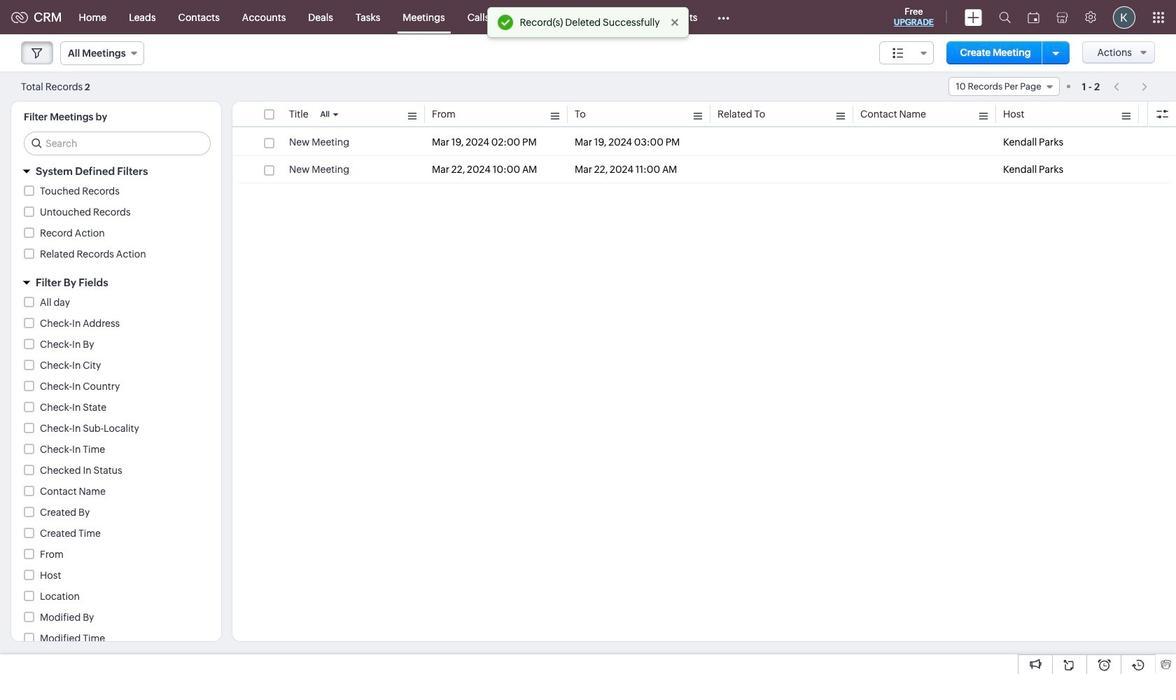 Task type: vqa. For each thing, say whether or not it's contained in the screenshot.
Campaigns
no



Task type: describe. For each thing, give the bounding box(es) containing it.
logo image
[[11, 12, 28, 23]]

create menu element
[[957, 0, 991, 34]]

Search text field
[[25, 132, 210, 155]]

calendar image
[[1028, 12, 1040, 23]]

search element
[[991, 0, 1020, 34]]



Task type: locate. For each thing, give the bounding box(es) containing it.
profile element
[[1105, 0, 1145, 34]]

none field size
[[880, 41, 934, 64]]

row group
[[233, 129, 1177, 184]]

None field
[[60, 41, 144, 65], [880, 41, 934, 64], [949, 77, 1060, 96], [60, 41, 144, 65], [949, 77, 1060, 96]]

search image
[[1000, 11, 1012, 23]]

Other Modules field
[[709, 6, 739, 28]]

navigation
[[1108, 76, 1156, 97]]

profile image
[[1114, 6, 1136, 28]]

create menu image
[[965, 9, 983, 26]]

size image
[[893, 47, 904, 60]]



